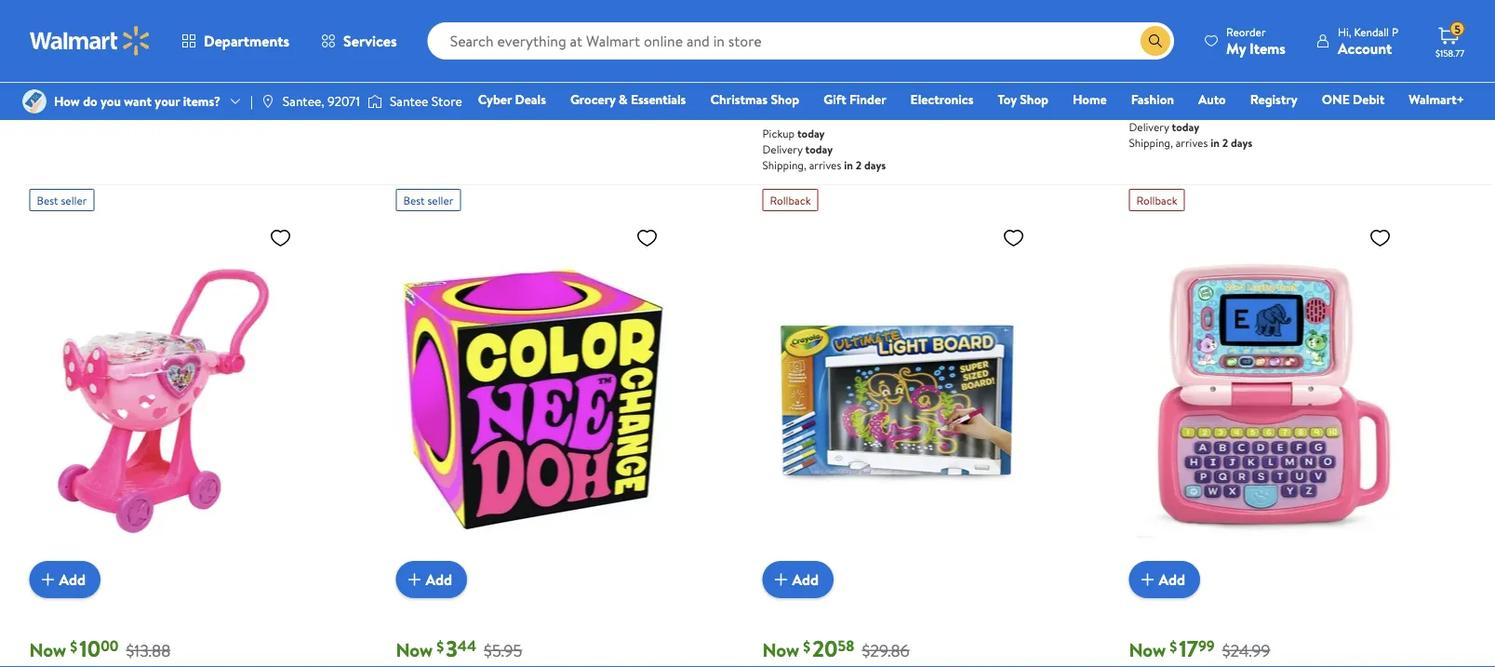 Task type: locate. For each thing, give the bounding box(es) containing it.
pickup for mr. potato head: mrs. potato head kids toy action figure for boys and girls (6)
[[1129, 103, 1161, 119]]

with
[[421, 56, 442, 71], [54, 78, 76, 94], [1154, 79, 1175, 95], [788, 101, 809, 117]]

add to cart image
[[1137, 569, 1159, 591]]

$ left 3
[[437, 636, 444, 657]]

1 rollback from the left
[[770, 192, 811, 208]]

now inside now $ 3 44 $5.95
[[396, 637, 433, 663]]

best seller for 10
[[37, 192, 87, 208]]

save for mr. potato head: mrs. potato head kids toy action figure for boys and girls (6)
[[1129, 79, 1152, 95]]

reorder
[[1226, 24, 1266, 40]]

set up certified
[[1022, 3, 1044, 23]]

& left fabric
[[171, 24, 181, 45]]

shop down materials
[[771, 90, 799, 108]]

4 $ from the left
[[1170, 636, 1177, 657]]

shipping, arrives in 2 days
[[396, 80, 519, 96]]

2 horizontal spatial walmart plus image
[[813, 100, 831, 118]]

58
[[838, 636, 855, 656]]

add to cart image up now $ 3 44 $5.95
[[403, 569, 426, 591]]

shop for christmas shop
[[771, 90, 799, 108]]

$ for 20
[[803, 636, 811, 657]]

now for 3
[[396, 637, 433, 663]]

0 horizontal spatial  image
[[22, 89, 47, 114]]

1 horizontal spatial add to cart image
[[403, 569, 426, 591]]

-
[[421, 2, 427, 23], [1047, 3, 1053, 23], [969, 25, 974, 46]]

3 add from the left
[[792, 569, 819, 590]]

add button up 10
[[29, 561, 101, 598]]

$ inside now $ 17 99 $24.99
[[1170, 636, 1177, 657]]

with up shipping,
[[54, 78, 76, 94]]

1 shop from the left
[[771, 90, 799, 108]]

20 down doh
[[430, 2, 447, 23]]

add button for 17
[[1129, 561, 1200, 598]]

2 down auto link
[[1222, 135, 1228, 151]]

delivery down fashion
[[1129, 119, 1169, 135]]

cyber
[[478, 90, 512, 108]]

melissa
[[763, 3, 809, 23]]

storage
[[68, 24, 118, 45]]

mouse
[[76, 0, 119, 0]]

art up includes
[[175, 0, 196, 0]]

pickup
[[1129, 103, 1161, 119], [763, 126, 795, 142]]

for
[[1174, 25, 1193, 46]]

1 vertical spatial delivery
[[763, 142, 803, 157]]

add button up 17
[[1129, 561, 1200, 598]]

departments
[[204, 31, 289, 51]]

- down play-
[[421, 2, 427, 23]]

0 horizontal spatial best
[[37, 192, 58, 208]]

1 horizontal spatial blocks
[[977, 3, 1019, 23]]

$ left 58
[[803, 636, 811, 657]]

art down the box
[[29, 24, 51, 45]]

in left the 4
[[808, 25, 819, 46]]

best for 3
[[403, 192, 425, 208]]

in
[[808, 25, 819, 46], [478, 80, 487, 96], [134, 103, 143, 118], [1211, 135, 1220, 151], [844, 157, 853, 173]]

add button up 3
[[396, 561, 467, 598]]

save with up santee store
[[396, 56, 442, 71]]

0 horizontal spatial shop
[[771, 90, 799, 108]]

1 horizontal spatial seller
[[428, 192, 453, 208]]

2 vertical spatial toy
[[998, 90, 1017, 108]]

0 horizontal spatial add to cart image
[[37, 569, 59, 591]]

walmart plus image up shipping, arrives in 2 days
[[446, 54, 465, 73]]

add up now $ 20 58 $29.86
[[792, 569, 819, 590]]

1 now from the left
[[29, 637, 66, 663]]

and
[[882, 25, 905, 46], [1231, 25, 1254, 46]]

0 vertical spatial blocks
[[977, 3, 1019, 23]]

seller for 10
[[61, 192, 87, 208]]

2 horizontal spatial play
[[638, 0, 665, 0]]

0 horizontal spatial seller
[[61, 192, 87, 208]]

gift finder link
[[815, 89, 895, 109]]

add to favorites list, crayola ultimate light board drawing tablet coloring set, light-up toys for kids, beginner child image
[[1003, 226, 1025, 250]]

toddler
[[243, 0, 291, 0]]

1 best seller from the left
[[37, 192, 87, 208]]

finder
[[850, 90, 886, 108]]

save with for play-doh modeling compound super play dough set - 20 color (20 piece)
[[396, 56, 442, 71]]

delivery down christmas shop link
[[763, 142, 803, 157]]

1 horizontal spatial and
[[1231, 25, 1254, 46]]

2 horizontal spatial -
[[1047, 3, 1053, 23]]

20 left $29.86
[[813, 633, 838, 664]]

add to cart image for 10
[[37, 569, 59, 591]]

add button up now $ 20 58 $29.86
[[763, 561, 834, 598]]

now
[[29, 637, 66, 663], [396, 637, 433, 663], [763, 637, 800, 663], [1129, 637, 1166, 663]]

play up draw
[[213, 0, 240, 0]]

cyber deals
[[478, 90, 546, 108]]

0 vertical spatial delivery
[[1129, 119, 1169, 135]]

0 vertical spatial toy
[[1387, 3, 1409, 23]]

3
[[446, 633, 458, 664]]

1 add to cart image from the left
[[37, 569, 59, 591]]

20
[[430, 2, 447, 23], [813, 633, 838, 664]]

walmart plus image down 50
[[79, 76, 98, 95]]

2 rollback from the left
[[1137, 192, 1178, 208]]

2 horizontal spatial toy
[[1387, 3, 1409, 23]]

potato up (6)
[[1273, 3, 1316, 23]]

now $ 17 99 $24.99
[[1129, 633, 1270, 664]]

box
[[29, 2, 54, 23]]

potato
[[1153, 3, 1197, 23], [1273, 3, 1316, 23]]

arrives down auto
[[1176, 135, 1208, 151]]

 image
[[22, 89, 47, 114], [367, 92, 382, 111]]

with for melissa & doug wooden building blocks set - 100 blocks in 4 colors and 9 shapes - fsc-certified materials
[[788, 101, 809, 117]]

fabric
[[184, 24, 224, 45]]

0 vertical spatial shipping,
[[396, 80, 440, 96]]

1 vertical spatial toy
[[227, 24, 249, 45]]

toy down fsc-
[[998, 90, 1017, 108]]

0 horizontal spatial and
[[882, 25, 905, 46]]

1 horizontal spatial 2
[[856, 157, 862, 173]]

2 $ from the left
[[437, 636, 444, 657]]

& right grocery
[[619, 90, 628, 108]]

0 horizontal spatial art
[[29, 24, 51, 45]]

2 for melissa & doug wooden building blocks set - 100 blocks in 4 colors and 9 shapes - fsc-certified materials
[[856, 157, 862, 173]]

today
[[1164, 103, 1192, 119], [1172, 119, 1200, 135], [797, 126, 825, 142], [805, 142, 833, 157]]

 image left how
[[22, 89, 47, 114]]

20 inside the play-doh modeling compound super play dough set - 20 color (20 piece)
[[430, 2, 447, 23]]

account
[[1338, 38, 1392, 58]]

add to cart image up now $ 10 00 $13.88
[[37, 569, 59, 591]]

draw
[[230, 2, 263, 23]]

0 horizontal spatial -
[[421, 2, 427, 23]]

save with for melissa & doug wooden building blocks set - 100 blocks in 4 colors and 9 shapes - fsc-certified materials
[[763, 101, 809, 117]]

pickup today delivery today shipping, arrives in 2 days down walmart plus image
[[1129, 103, 1253, 151]]

2 shop from the left
[[1020, 90, 1049, 108]]

0 horizontal spatial walmart plus image
[[79, 76, 98, 95]]

1 vertical spatial pickup
[[763, 126, 795, 142]]

search icon image
[[1148, 33, 1163, 48]]

toy inside mr. potato head: mrs. potato head kids toy action figure for boys and girls (6)
[[1387, 3, 1409, 23]]

add for 17
[[1159, 569, 1186, 590]]

with left walmart plus image
[[1154, 79, 1175, 95]]

and down mrs.
[[1231, 25, 1254, 46]]

$ left 17
[[1170, 636, 1177, 657]]

1 vertical spatial blocks
[[763, 25, 804, 46]]

0 vertical spatial 2
[[489, 80, 495, 96]]

save up santee
[[396, 56, 418, 71]]

now left 3
[[396, 637, 433, 663]]

$5.95
[[484, 639, 522, 662]]

2 vertical spatial shipping,
[[763, 157, 807, 173]]

arrives left cyber
[[443, 80, 475, 96]]

& left doug
[[813, 3, 823, 23]]

pickup today delivery today shipping, arrives in 2 days for for
[[1129, 103, 1253, 151]]

1 horizontal spatial shipping,
[[763, 157, 807, 173]]

3 now from the left
[[763, 637, 800, 663]]

1 horizontal spatial shop
[[1020, 90, 1049, 108]]

$ inside now $ 10 00 $13.88
[[70, 636, 77, 657]]

play inside the play-doh modeling compound super play dough set - 20 color (20 piece)
[[638, 0, 665, 0]]

doh
[[428, 0, 455, 0]]

0 vertical spatial walmart plus image
[[446, 54, 465, 73]]

1 best from the left
[[37, 192, 58, 208]]

walmart plus image
[[446, 54, 465, 73], [79, 76, 98, 95], [813, 100, 831, 118]]

set down play-
[[396, 2, 417, 23]]

art
[[175, 0, 196, 0], [29, 24, 51, 45]]

mrs.
[[1242, 3, 1269, 23]]

2 add to cart image from the left
[[403, 569, 426, 591]]

2 vertical spatial 2
[[856, 157, 862, 173]]

1 and from the left
[[882, 25, 905, 46]]

1 horizontal spatial  image
[[367, 92, 382, 111]]

pickup for melissa & doug wooden building blocks set - 100 blocks in 4 colors and 9 shapes - fsc-certified materials
[[763, 126, 795, 142]]

in inside the melissa & doug wooden building blocks set - 100 blocks in 4 colors and 9 shapes - fsc-certified materials
[[808, 25, 819, 46]]

add to favorites list, leapfrog 2-in-1 leaptop touch for toddlers, electronic learning system, teaches letters, numbers image
[[1369, 226, 1392, 250]]

my
[[1226, 38, 1246, 58]]

add to cart image
[[37, 569, 59, 591], [403, 569, 426, 591], [770, 569, 792, 591]]

2 down gift finder
[[856, 157, 862, 173]]

1 seller from the left
[[61, 192, 87, 208]]

0 horizontal spatial toy
[[227, 24, 249, 45]]

now for 20
[[763, 637, 800, 663]]

1 horizontal spatial toy
[[998, 90, 1017, 108]]

1 horizontal spatial set
[[1022, 3, 1044, 23]]

2
[[489, 80, 495, 96], [1222, 135, 1228, 151], [856, 157, 862, 173]]

add up 17
[[1159, 569, 1186, 590]]

pickup down christmas shop link
[[763, 126, 795, 142]]

minnie mouse 3-piece art & play toddler room-in-a- box by delta children  includes draw & play desk, art & storage station & fabric toy box, pink
[[29, 0, 368, 45]]

now left 58
[[763, 637, 800, 663]]

1 horizontal spatial pickup today delivery today shipping, arrives in 2 days
[[1129, 103, 1253, 151]]

4 add button from the left
[[1129, 561, 1200, 598]]

 image right 92071
[[367, 92, 382, 111]]

- left 100
[[1047, 3, 1053, 23]]

modeling
[[459, 0, 519, 0]]

- left fsc-
[[969, 25, 974, 46]]

0 vertical spatial 20
[[430, 2, 447, 23]]

2 horizontal spatial shipping,
[[1129, 135, 1173, 151]]

1 horizontal spatial delivery
[[1129, 119, 1169, 135]]

4 add from the left
[[1159, 569, 1186, 590]]

potato up for
[[1153, 3, 1197, 23]]

50
[[89, 53, 102, 69]]

home
[[1073, 90, 1107, 108]]

1 horizontal spatial pickup
[[1129, 103, 1161, 119]]

2 best from the left
[[403, 192, 425, 208]]

save with up 'free'
[[29, 78, 76, 94]]

1 horizontal spatial best seller
[[403, 192, 453, 208]]

want
[[124, 92, 152, 110]]

shop left home link
[[1020, 90, 1049, 108]]

walmart plus image for box
[[79, 76, 98, 95]]

add up 3
[[426, 569, 452, 590]]

blocks up fsc-
[[977, 3, 1019, 23]]

save up 'free'
[[29, 78, 52, 94]]

Search search field
[[428, 22, 1174, 60]]

save down materials
[[763, 101, 785, 117]]

0 vertical spatial art
[[175, 0, 196, 0]]

1 vertical spatial walmart plus image
[[79, 76, 98, 95]]

and left the 9
[[882, 25, 905, 46]]

0 horizontal spatial pickup today delivery today shipping, arrives in 2 days
[[763, 126, 886, 173]]

arrives
[[443, 80, 475, 96], [99, 103, 131, 118], [1176, 135, 1208, 151], [809, 157, 841, 173]]

1 $ from the left
[[70, 636, 77, 657]]

$ left 10
[[70, 636, 77, 657]]

toy down draw
[[227, 24, 249, 45]]

0 horizontal spatial 20
[[430, 2, 447, 23]]

free shipping, arrives in 3+ days
[[29, 103, 183, 118]]

with left gift
[[788, 101, 809, 117]]

now inside now $ 20 58 $29.86
[[763, 637, 800, 663]]

reorder my items
[[1226, 24, 1286, 58]]

2 vertical spatial walmart plus image
[[813, 100, 831, 118]]

piece)
[[516, 2, 556, 23]]

shipping, down christmas shop
[[763, 157, 807, 173]]

play up pink
[[281, 2, 307, 23]]

0 vertical spatial pickup
[[1129, 103, 1161, 119]]

now left 10
[[29, 637, 66, 663]]

with up shipping, arrives in 2 days
[[421, 56, 442, 71]]

now inside now $ 10 00 $13.88
[[29, 637, 66, 663]]

1 vertical spatial 20
[[813, 633, 838, 664]]

pickup right home
[[1129, 103, 1161, 119]]

by
[[57, 2, 72, 23]]

 image for how do you want your items?
[[22, 89, 47, 114]]

shipping, for melissa & doug wooden building blocks set - 100 blocks in 4 colors and 9 shapes - fsc-certified materials
[[763, 157, 807, 173]]

2 seller from the left
[[428, 192, 453, 208]]

save left walmart plus image
[[1129, 79, 1152, 95]]

2 now from the left
[[396, 637, 433, 663]]

0 horizontal spatial pickup
[[763, 126, 795, 142]]

1 add from the left
[[59, 569, 86, 590]]

pickup today delivery today shipping, arrives in 2 days down gift
[[763, 126, 886, 173]]

0 horizontal spatial delivery
[[763, 142, 803, 157]]

3 $ from the left
[[803, 636, 811, 657]]

1 vertical spatial 2
[[1222, 135, 1228, 151]]

shipping, for mr. potato head: mrs. potato head kids toy action figure for boys and girls (6)
[[1129, 135, 1173, 151]]

blocks
[[977, 3, 1019, 23], [763, 25, 804, 46]]

station
[[122, 24, 167, 45]]

1 horizontal spatial best
[[403, 192, 425, 208]]

save with left gift
[[763, 101, 809, 117]]

2 potato from the left
[[1273, 3, 1316, 23]]

3 add button from the left
[[763, 561, 834, 598]]

99
[[1198, 636, 1215, 656]]

now $ 10 00 $13.88
[[29, 633, 171, 664]]

0 horizontal spatial blocks
[[763, 25, 804, 46]]

services
[[343, 31, 397, 51]]

best seller
[[37, 192, 87, 208], [403, 192, 453, 208]]

1 horizontal spatial walmart plus image
[[446, 54, 465, 73]]

walmart image
[[30, 26, 151, 56]]

add to cart image up now $ 20 58 $29.86
[[770, 569, 792, 591]]

shop
[[771, 90, 799, 108], [1020, 90, 1049, 108]]

add up 10
[[59, 569, 86, 590]]

2 add from the left
[[426, 569, 452, 590]]

1 horizontal spatial potato
[[1273, 3, 1316, 23]]

|
[[250, 92, 253, 110]]

your
[[155, 92, 180, 110]]

now inside now $ 17 99 $24.99
[[1129, 637, 1166, 663]]

best for 10
[[37, 192, 58, 208]]

828
[[1189, 54, 1207, 70]]

add button for 20
[[763, 561, 834, 598]]

colors
[[836, 25, 878, 46]]

0 horizontal spatial potato
[[1153, 3, 1197, 23]]

$ inside now $ 3 44 $5.95
[[437, 636, 444, 657]]

add to favorites list, schylling color changing squeeze ball (one random color) - novelty toy- squishy toy - fidget stress ball - age 3+ image
[[636, 226, 658, 250]]

1 add button from the left
[[29, 561, 101, 598]]

save with left walmart plus image
[[1129, 79, 1175, 95]]

2 horizontal spatial add to cart image
[[770, 569, 792, 591]]

shipping, down services
[[396, 80, 440, 96]]

1 horizontal spatial rollback
[[1137, 192, 1178, 208]]

play right super
[[638, 0, 665, 0]]

 image
[[260, 94, 275, 109]]

crayola ultimate light board drawing tablet coloring set, light-up toys for kids, beginner child image
[[763, 219, 1032, 584]]

delivery for mr. potato head: mrs. potato head kids toy action figure for boys and girls (6)
[[1129, 119, 1169, 135]]

3 add to cart image from the left
[[770, 569, 792, 591]]

gift finder
[[824, 90, 886, 108]]

 image for santee store
[[367, 92, 382, 111]]

2 best seller from the left
[[403, 192, 453, 208]]

piece
[[136, 0, 172, 0]]

blocks down melissa on the top of page
[[763, 25, 804, 46]]

shipping, down fashion
[[1129, 135, 1173, 151]]

44
[[458, 636, 476, 656]]

compound
[[523, 0, 594, 0]]

0 horizontal spatial best seller
[[37, 192, 87, 208]]

1 horizontal spatial art
[[175, 0, 196, 0]]

add to favorites list, minnie's happy helpers bowtique shopping cart, dress up and pretend play, officially licensed kids toys for ages 3 up, gifts and presents image
[[269, 226, 292, 250]]

walmart+
[[1409, 90, 1465, 108]]

leapfrog 2-in-1 leaptop touch for toddlers, electronic learning system, teaches letters, numbers image
[[1129, 219, 1399, 584]]

in-
[[338, 0, 356, 0]]

0 horizontal spatial shipping,
[[396, 80, 440, 96]]

0 horizontal spatial rollback
[[770, 192, 811, 208]]

services button
[[305, 19, 413, 63]]

toy up p at the right top
[[1387, 3, 1409, 23]]

2 left the deals
[[489, 80, 495, 96]]

departments button
[[166, 19, 305, 63]]

3-
[[123, 0, 136, 0]]

0 horizontal spatial set
[[396, 2, 417, 23]]

2 add button from the left
[[396, 561, 467, 598]]

now left 17
[[1129, 637, 1166, 663]]

toy
[[1387, 3, 1409, 23], [227, 24, 249, 45], [998, 90, 1017, 108]]

$ inside now $ 20 58 $29.86
[[803, 636, 811, 657]]

walmart plus image down the 742
[[813, 100, 831, 118]]

in down gift finder
[[844, 157, 853, 173]]

1 vertical spatial shipping,
[[1129, 135, 1173, 151]]

2 horizontal spatial 2
[[1222, 135, 1228, 151]]

$ for 3
[[437, 636, 444, 657]]

auto link
[[1190, 89, 1235, 109]]

4 now from the left
[[1129, 637, 1166, 663]]

2 and from the left
[[1231, 25, 1254, 46]]

& inside the melissa & doug wooden building blocks set - 100 blocks in 4 colors and 9 shapes - fsc-certified materials
[[813, 3, 823, 23]]

& down toddler
[[267, 2, 277, 23]]

box,
[[252, 24, 280, 45]]

0 horizontal spatial 2
[[489, 80, 495, 96]]



Task type: vqa. For each thing, say whether or not it's contained in the screenshot.
Pickup
yes



Task type: describe. For each thing, give the bounding box(es) containing it.
walmart plus image for 4
[[813, 100, 831, 118]]

grocery & essentials
[[570, 90, 686, 108]]

christmas
[[710, 90, 768, 108]]

registry
[[1250, 90, 1298, 108]]

save for minnie mouse 3-piece art & play toddler room-in-a- box by delta children  includes draw & play desk, art & storage station & fabric toy box, pink
[[29, 78, 52, 94]]

delivery for melissa & doug wooden building blocks set - 100 blocks in 4 colors and 9 shapes - fsc-certified materials
[[763, 142, 803, 157]]

registry link
[[1242, 89, 1306, 109]]

add for 20
[[792, 569, 819, 590]]

now for 17
[[1129, 637, 1166, 663]]

add for 3
[[426, 569, 452, 590]]

5
[[1455, 21, 1461, 37]]

toy shop
[[998, 90, 1049, 108]]

add to cart image for 20
[[770, 569, 792, 591]]

head
[[1320, 3, 1354, 23]]

742
[[822, 76, 840, 92]]

978
[[455, 31, 473, 47]]

add button for 3
[[396, 561, 467, 598]]

best seller for 3
[[403, 192, 453, 208]]

play-doh modeling compound super play dough set - 20 color (20 piece)
[[396, 0, 712, 23]]

with for play-doh modeling compound super play dough set - 20 color (20 piece)
[[421, 56, 442, 71]]

how
[[54, 92, 80, 110]]

0 horizontal spatial play
[[213, 0, 240, 0]]

melissa & doug wooden building blocks set - 100 blocks in 4 colors and 9 shapes - fsc-certified materials
[[763, 3, 1080, 68]]

mr. potato head: mrs. potato head kids toy action figure for boys and girls (6)
[[1129, 3, 1455, 46]]

save for play-doh modeling compound super play dough set - 20 color (20 piece)
[[396, 56, 418, 71]]

grocery
[[570, 90, 616, 108]]

building
[[922, 3, 974, 23]]

christmas shop
[[710, 90, 799, 108]]

1 horizontal spatial 20
[[813, 633, 838, 664]]

wooden
[[865, 3, 918, 23]]

in left 3+
[[134, 103, 143, 118]]

one
[[1322, 90, 1350, 108]]

(20
[[490, 2, 512, 23]]

with for mr. potato head: mrs. potato head kids toy action figure for boys and girls (6)
[[1154, 79, 1175, 95]]

schylling color changing squeeze ball (one random color) - novelty toy- squishy toy - fidget stress ball - age 3+ image
[[396, 219, 666, 584]]

arrives right do
[[99, 103, 131, 118]]

save with for minnie mouse 3-piece art & play toddler room-in-a- box by delta children  includes draw & play desk, art & storage station & fabric toy box, pink
[[29, 78, 76, 94]]

debit
[[1353, 90, 1385, 108]]

1 horizontal spatial play
[[281, 2, 307, 23]]

shop for toy shop
[[1020, 90, 1049, 108]]

$ for 10
[[70, 636, 77, 657]]

with for minnie mouse 3-piece art & play toddler room-in-a- box by delta children  includes draw & play desk, art & storage station & fabric toy box, pink
[[54, 78, 76, 94]]

Walmart Site-Wide search field
[[428, 22, 1174, 60]]

minnie
[[29, 0, 73, 0]]

10
[[79, 633, 101, 664]]

set inside the melissa & doug wooden building blocks set - 100 blocks in 4 colors and 9 shapes - fsc-certified materials
[[1022, 3, 1044, 23]]

color
[[451, 2, 487, 23]]

1 vertical spatial art
[[29, 24, 51, 45]]

boys
[[1196, 25, 1227, 46]]

save for melissa & doug wooden building blocks set - 100 blocks in 4 colors and 9 shapes - fsc-certified materials
[[763, 101, 785, 117]]

doug
[[826, 3, 861, 23]]

arrives down gift
[[809, 157, 841, 173]]

add button for 10
[[29, 561, 101, 598]]

- inside the play-doh modeling compound super play dough set - 20 color (20 piece)
[[421, 2, 427, 23]]

electronics
[[911, 90, 974, 108]]

walmart plus image
[[1179, 77, 1198, 96]]

items
[[1250, 38, 1286, 58]]

shapes
[[920, 25, 965, 46]]

one debit link
[[1314, 89, 1393, 109]]

100
[[1057, 3, 1080, 23]]

fsc-
[[978, 25, 1010, 46]]

hi, kendall p account
[[1338, 24, 1399, 58]]

dough
[[668, 0, 712, 0]]

1 potato from the left
[[1153, 3, 1197, 23]]

free
[[29, 103, 51, 118]]

items?
[[183, 92, 221, 110]]

17
[[1179, 633, 1198, 664]]

toy inside 'toy shop' link
[[998, 90, 1017, 108]]

& up includes
[[200, 0, 210, 0]]

cyber deals link
[[470, 89, 555, 109]]

certified
[[1010, 25, 1068, 46]]

save with for mr. potato head: mrs. potato head kids toy action figure for boys and girls (6)
[[1129, 79, 1175, 95]]

and inside mr. potato head: mrs. potato head kids toy action figure for boys and girls (6)
[[1231, 25, 1254, 46]]

now $ 3 44 $5.95
[[396, 633, 522, 664]]

you
[[101, 92, 121, 110]]

figure
[[1129, 25, 1170, 46]]

in right store at the top left
[[478, 80, 487, 96]]

(6)
[[1290, 25, 1309, 46]]

toy inside minnie mouse 3-piece art & play toddler room-in-a- box by delta children  includes draw & play desk, art & storage station & fabric toy box, pink
[[227, 24, 249, 45]]

desk,
[[310, 2, 346, 23]]

mr.
[[1129, 3, 1150, 23]]

$29.86
[[862, 639, 910, 662]]

fashion link
[[1123, 89, 1183, 109]]

walmart plus image for (20
[[446, 54, 465, 73]]

92071
[[328, 92, 360, 110]]

shipping,
[[54, 103, 96, 118]]

set inside the play-doh modeling compound super play dough set - 20 color (20 piece)
[[396, 2, 417, 23]]

minnie's happy helpers bowtique shopping cart, dress up and pretend play, officially licensed kids toys for ages 3 up, gifts and presents image
[[29, 219, 299, 584]]

$158.77
[[1436, 47, 1465, 59]]

head:
[[1200, 3, 1238, 23]]

auto
[[1198, 90, 1226, 108]]

now $ 20 58 $29.86
[[763, 633, 910, 664]]

add for 10
[[59, 569, 86, 590]]

and inside the melissa & doug wooden building blocks set - 100 blocks in 4 colors and 9 shapes - fsc-certified materials
[[882, 25, 905, 46]]

p
[[1392, 24, 1399, 40]]

add to cart image for 3
[[403, 569, 426, 591]]

kids
[[1357, 3, 1384, 23]]

deals
[[515, 90, 546, 108]]

santee,
[[283, 92, 324, 110]]

hi,
[[1338, 24, 1352, 40]]

how do you want your items?
[[54, 92, 221, 110]]

store
[[432, 92, 462, 110]]

rollback for 17
[[1137, 192, 1178, 208]]

home link
[[1064, 89, 1115, 109]]

2 for mr. potato head: mrs. potato head kids toy action figure for boys and girls (6)
[[1222, 135, 1228, 151]]

santee
[[390, 92, 428, 110]]

rollback for 20
[[770, 192, 811, 208]]

seller for 3
[[428, 192, 453, 208]]

electronics link
[[902, 89, 982, 109]]

one debit
[[1322, 90, 1385, 108]]

room-
[[294, 0, 338, 0]]

3+
[[146, 103, 158, 118]]

a-
[[356, 0, 368, 0]]

1 horizontal spatial -
[[969, 25, 974, 46]]

girls
[[1257, 25, 1287, 46]]

in down auto
[[1211, 135, 1220, 151]]

$ for 17
[[1170, 636, 1177, 657]]

pickup today delivery today shipping, arrives in 2 days for in
[[763, 126, 886, 173]]

now for 10
[[29, 637, 66, 663]]

00
[[101, 636, 119, 656]]

do
[[83, 92, 97, 110]]

toy shop link
[[990, 89, 1057, 109]]

$24.99
[[1222, 639, 1270, 662]]

& down by
[[54, 24, 64, 45]]



